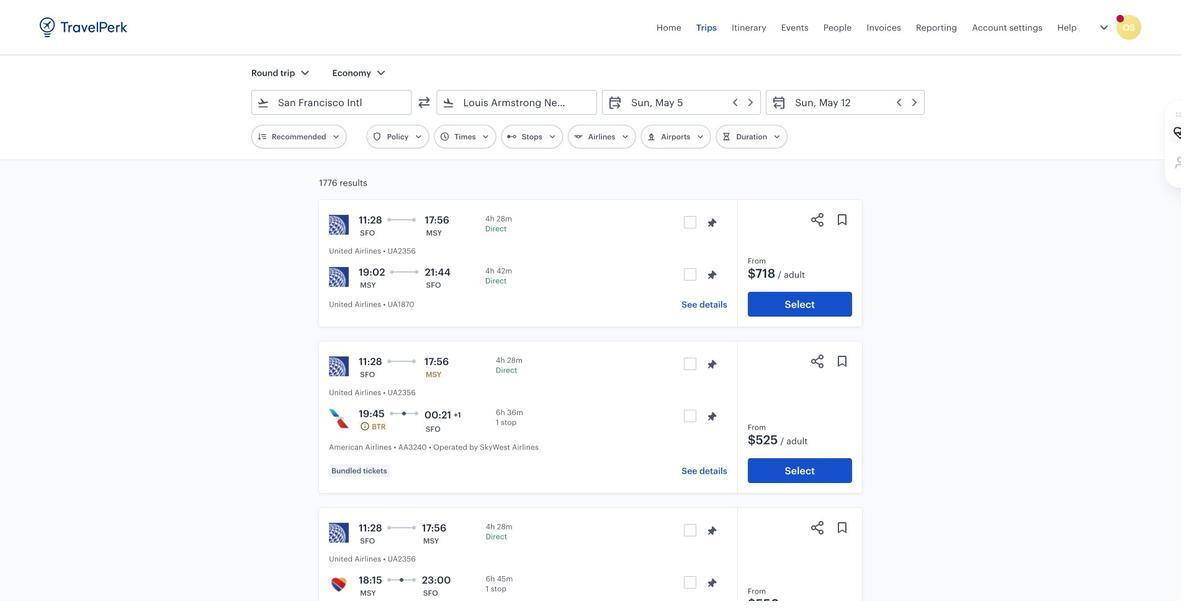Task type: vqa. For each thing, say whether or not it's contained in the screenshot.
to SEARCH BOX
yes



Task type: describe. For each thing, give the bounding box(es) containing it.
2 united airlines image from the top
[[329, 267, 349, 287]]

From search field
[[269, 93, 395, 112]]

united airlines image
[[329, 523, 349, 543]]



Task type: locate. For each thing, give the bounding box(es) containing it.
To search field
[[455, 93, 581, 112]]

2 vertical spatial united airlines image
[[329, 356, 349, 376]]

3 united airlines image from the top
[[329, 356, 349, 376]]

1 united airlines image from the top
[[329, 215, 349, 235]]

american airlines image
[[329, 409, 349, 428]]

united airlines image
[[329, 215, 349, 235], [329, 267, 349, 287], [329, 356, 349, 376]]

0 vertical spatial united airlines image
[[329, 215, 349, 235]]

1 vertical spatial united airlines image
[[329, 267, 349, 287]]

southwest airlines image
[[329, 575, 349, 595]]

Return field
[[787, 93, 920, 112]]

Depart field
[[623, 93, 756, 112]]



